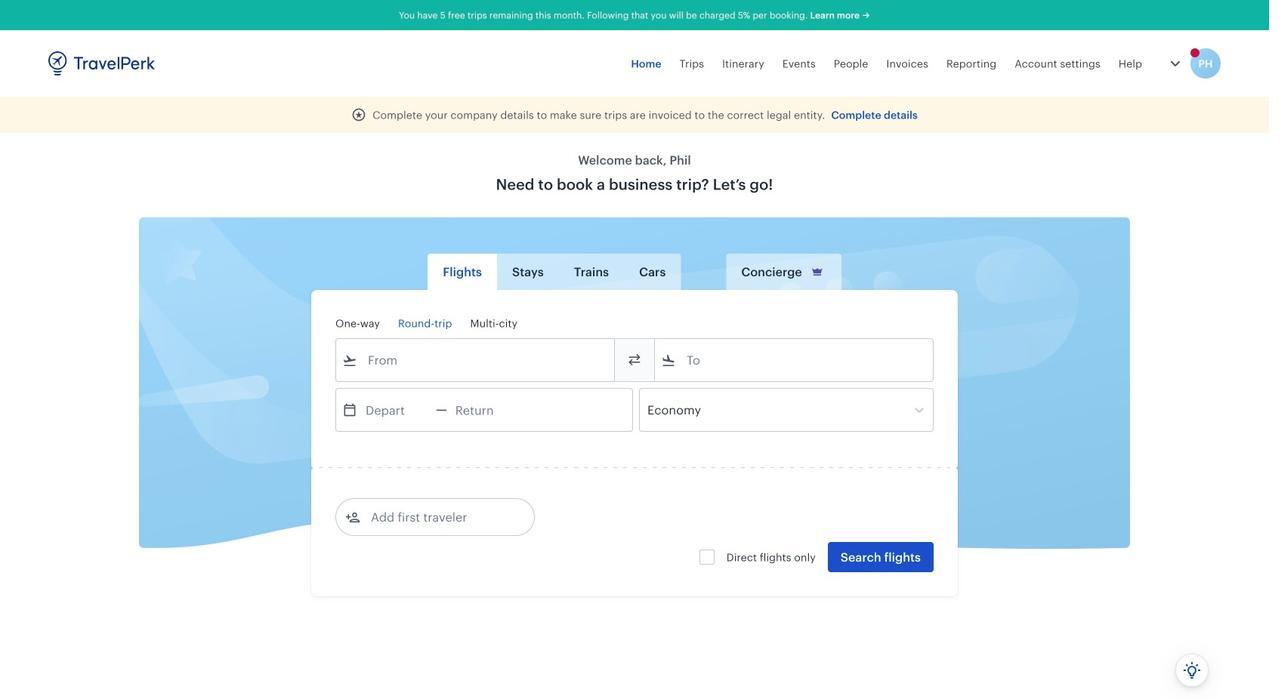 Task type: describe. For each thing, give the bounding box(es) containing it.
Add first traveler search field
[[360, 505, 517, 530]]

Depart text field
[[357, 389, 436, 431]]

To search field
[[676, 348, 913, 372]]



Task type: locate. For each thing, give the bounding box(es) containing it.
From search field
[[357, 348, 595, 372]]

Return text field
[[447, 389, 526, 431]]



Task type: vqa. For each thing, say whether or not it's contained in the screenshot.
Move backward to switch to the previous month. image
no



